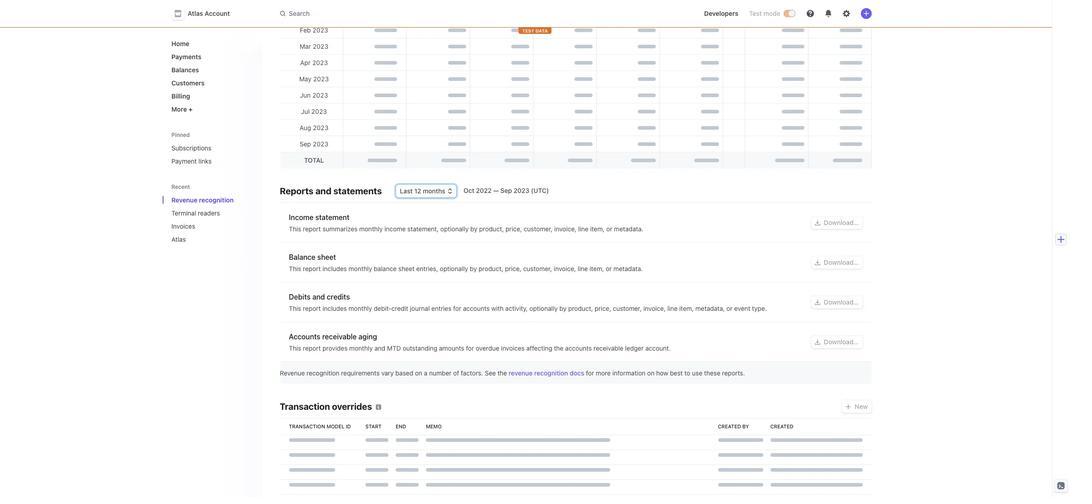 Task type: locate. For each thing, give the bounding box(es) containing it.
statement
[[316, 213, 350, 221]]

the inside accounts receivable aging this report provides monthly and mtd outstanding amounts for overdue invoices affecting the accounts receivable ledger account.
[[554, 344, 564, 352]]

+
[[189, 105, 193, 113]]

entries
[[432, 305, 452, 312]]

2023 right may
[[313, 75, 329, 83]]

monthly
[[359, 225, 383, 233], [349, 265, 372, 273], [349, 305, 372, 312], [349, 344, 373, 352]]

2023 right jun
[[313, 91, 328, 99]]

download… button
[[812, 217, 863, 229], [812, 256, 863, 269], [812, 296, 863, 309], [812, 336, 863, 348]]

recent navigation links element
[[162, 179, 262, 247]]

0 vertical spatial revenue
[[172, 196, 198, 204]]

revenue up terminal
[[172, 196, 198, 204]]

1 vertical spatial atlas
[[172, 235, 186, 243]]

optionally right the statement,
[[441, 225, 469, 233]]

sheet left entries,
[[399, 265, 415, 273]]

0 vertical spatial includes
[[323, 265, 347, 273]]

includes down credits on the bottom
[[323, 305, 347, 312]]

metadata,
[[696, 305, 725, 312]]

atlas inside button
[[188, 9, 203, 17]]

download… button for income statement
[[812, 217, 863, 229]]

created
[[718, 424, 742, 429], [771, 424, 794, 429]]

transaction down transaction overrides
[[289, 424, 325, 429]]

customer, up ledger
[[613, 305, 642, 312]]

for inside debits and credits this report includes monthly debit-credit journal entries for accounts with activity, optionally by product, price, customer, invoice, line item, metadata, or event type.
[[453, 305, 462, 312]]

for right entries
[[453, 305, 462, 312]]

1 vertical spatial product,
[[479, 265, 504, 273]]

customers
[[172, 79, 205, 87]]

this down the debits
[[289, 305, 301, 312]]

download… button for balance sheet
[[812, 256, 863, 269]]

sheet right balance
[[318, 253, 336, 261]]

receivable up more
[[594, 344, 624, 352]]

or inside the income statement this report summarizes monthly income statement, optionally by product, price, customer, invoice, line item, or metadata.
[[607, 225, 613, 233]]

this down balance
[[289, 265, 301, 273]]

oct
[[464, 187, 475, 194]]

1 this from the top
[[289, 225, 301, 233]]

sheet
[[318, 253, 336, 261], [399, 265, 415, 273]]

0 horizontal spatial revenue
[[172, 196, 198, 204]]

1 created from the left
[[718, 424, 742, 429]]

2 download… from the top
[[824, 259, 859, 266]]

this inside accounts receivable aging this report provides monthly and mtd outstanding amounts for overdue invoices affecting the accounts receivable ledger account.
[[289, 344, 301, 352]]

3 download… from the top
[[824, 298, 859, 306]]

1 vertical spatial includes
[[323, 305, 347, 312]]

4 this from the top
[[289, 344, 301, 352]]

2 vertical spatial line
[[668, 305, 678, 312]]

metadata. inside the income statement this report summarizes monthly income statement, optionally by product, price, customer, invoice, line item, or metadata.
[[614, 225, 644, 233]]

the
[[554, 344, 564, 352], [498, 369, 507, 377]]

svg image for debits and credits
[[815, 300, 821, 305]]

2 created from the left
[[771, 424, 794, 429]]

1 horizontal spatial revenue
[[280, 369, 305, 377]]

memo
[[426, 424, 442, 429]]

recognition
[[199, 196, 234, 204], [307, 369, 340, 377], [535, 369, 568, 377]]

account.
[[646, 344, 671, 352]]

this down accounts
[[289, 344, 301, 352]]

1 horizontal spatial on
[[648, 369, 655, 377]]

income
[[289, 213, 314, 221]]

2023
[[312, 10, 328, 18], [313, 26, 328, 34], [313, 42, 329, 50], [312, 59, 328, 66], [313, 75, 329, 83], [313, 91, 328, 99], [312, 108, 327, 115], [313, 124, 329, 132], [313, 140, 329, 148], [514, 187, 530, 194]]

1 vertical spatial item,
[[590, 265, 604, 273]]

2 vertical spatial for
[[586, 369, 594, 377]]

metadata.
[[614, 225, 644, 233], [614, 265, 643, 273]]

2023 for jul 2023
[[312, 108, 327, 115]]

1 vertical spatial metadata.
[[614, 265, 643, 273]]

2023 right mar
[[313, 42, 329, 50]]

for right docs
[[586, 369, 594, 377]]

customer, up debits and credits this report includes monthly debit-credit journal entries for accounts with activity, optionally by product, price, customer, invoice, line item, metadata, or event type.
[[524, 265, 552, 273]]

1 vertical spatial transaction
[[289, 424, 325, 429]]

line inside debits and credits this report includes monthly debit-credit journal entries for accounts with activity, optionally by product, price, customer, invoice, line item, metadata, or event type.
[[668, 305, 678, 312]]

product,
[[479, 225, 504, 233], [479, 265, 504, 273], [569, 305, 593, 312]]

0 vertical spatial customer,
[[524, 225, 553, 233]]

created for created by
[[718, 424, 742, 429]]

2023 for jun 2023
[[313, 91, 328, 99]]

this inside debits and credits this report includes monthly debit-credit journal entries for accounts with activity, optionally by product, price, customer, invoice, line item, metadata, or event type.
[[289, 305, 301, 312]]

accounts inside debits and credits this report includes monthly debit-credit journal entries for accounts with activity, optionally by product, price, customer, invoice, line item, metadata, or event type.
[[463, 305, 490, 312]]

price, inside balance sheet this report includes monthly balance sheet entries, optionally by product, price, customer, invoice, line item, or metadata.
[[505, 265, 522, 273]]

2 vertical spatial customer,
[[613, 305, 642, 312]]

0 vertical spatial atlas
[[188, 9, 203, 17]]

payments
[[172, 53, 202, 61]]

on left a
[[415, 369, 423, 377]]

0 vertical spatial transaction
[[280, 401, 330, 412]]

revenue down accounts
[[280, 369, 305, 377]]

jul
[[301, 108, 310, 115]]

mar
[[300, 42, 311, 50]]

pinned element
[[168, 141, 255, 169]]

monthly inside accounts receivable aging this report provides monthly and mtd outstanding amounts for overdue invoices affecting the accounts receivable ledger account.
[[349, 344, 373, 352]]

revenue recognition
[[172, 196, 234, 204]]

download… button for accounts receivable aging
[[812, 336, 863, 348]]

1 horizontal spatial the
[[554, 344, 564, 352]]

2 vertical spatial item,
[[680, 305, 694, 312]]

0 horizontal spatial sep
[[300, 140, 311, 148]]

0 vertical spatial product,
[[479, 225, 504, 233]]

2023 right apr
[[312, 59, 328, 66]]

pinned navigation links element
[[168, 127, 257, 169]]

amounts
[[439, 344, 465, 352]]

revenue recognition link
[[168, 193, 242, 207]]

2 vertical spatial or
[[727, 305, 733, 312]]

report inside debits and credits this report includes monthly debit-credit journal entries for accounts with activity, optionally by product, price, customer, invoice, line item, metadata, or event type.
[[303, 305, 321, 312]]

balances
[[172, 66, 199, 74]]

0 horizontal spatial atlas
[[172, 235, 186, 243]]

item, inside the income statement this report summarizes monthly income statement, optionally by product, price, customer, invoice, line item, or metadata.
[[591, 225, 605, 233]]

2 vertical spatial product,
[[569, 305, 593, 312]]

2 report from the top
[[303, 265, 321, 273]]

these
[[705, 369, 721, 377]]

customer, inside the income statement this report summarizes monthly income statement, optionally by product, price, customer, invoice, line item, or metadata.
[[524, 225, 553, 233]]

help image
[[807, 10, 814, 17]]

line inside the income statement this report summarizes monthly income statement, optionally by product, price, customer, invoice, line item, or metadata.
[[579, 225, 589, 233]]

0 horizontal spatial recognition
[[199, 196, 234, 204]]

3 report from the top
[[303, 305, 321, 312]]

report down accounts
[[303, 344, 321, 352]]

1 vertical spatial or
[[606, 265, 612, 273]]

optionally inside balance sheet this report includes monthly balance sheet entries, optionally by product, price, customer, invoice, line item, or metadata.
[[440, 265, 468, 273]]

sep right —
[[501, 187, 512, 194]]

2 this from the top
[[289, 265, 301, 273]]

atlas down invoices
[[172, 235, 186, 243]]

2023 right the "aug"
[[313, 124, 329, 132]]

1 vertical spatial accounts
[[566, 344, 592, 352]]

balances link
[[168, 62, 255, 77]]

and
[[316, 186, 332, 196], [313, 293, 325, 301], [375, 344, 386, 352]]

1 horizontal spatial sep
[[501, 187, 512, 194]]

1 download… button from the top
[[812, 217, 863, 229]]

2023 right jan on the left of page
[[312, 10, 328, 18]]

1 horizontal spatial created
[[771, 424, 794, 429]]

0 horizontal spatial sheet
[[318, 253, 336, 261]]

or inside debits and credits this report includes monthly debit-credit journal entries for accounts with activity, optionally by product, price, customer, invoice, line item, metadata, or event type.
[[727, 305, 733, 312]]

recognition inside recent 'element'
[[199, 196, 234, 204]]

more
[[172, 105, 187, 113]]

svg image inside new button
[[846, 404, 852, 410]]

sep down the "aug"
[[300, 140, 311, 148]]

0 vertical spatial invoice,
[[555, 225, 577, 233]]

1 horizontal spatial atlas
[[188, 9, 203, 17]]

on
[[415, 369, 423, 377], [648, 369, 655, 377]]

0 horizontal spatial on
[[415, 369, 423, 377]]

revenue for revenue recognition requirements vary based on a number of factors. see the revenue recognition docs for more information on how best to use these reports.
[[280, 369, 305, 377]]

0 horizontal spatial receivable
[[322, 333, 357, 341]]

accounts
[[463, 305, 490, 312], [566, 344, 592, 352]]

4 download… button from the top
[[812, 336, 863, 348]]

payment
[[172, 157, 197, 165]]

item,
[[591, 225, 605, 233], [590, 265, 604, 273], [680, 305, 694, 312]]

0 horizontal spatial created
[[718, 424, 742, 429]]

atlas for atlas account
[[188, 9, 203, 17]]

on left how
[[648, 369, 655, 377]]

and right reports on the left of the page
[[316, 186, 332, 196]]

of
[[454, 369, 459, 377]]

for left overdue
[[466, 344, 474, 352]]

2 includes from the top
[[323, 305, 347, 312]]

download… button for debits and credits
[[812, 296, 863, 309]]

monthly left 'debit-'
[[349, 305, 372, 312]]

and for debits
[[313, 293, 325, 301]]

how
[[657, 369, 669, 377]]

recognition left docs
[[535, 369, 568, 377]]

overdue
[[476, 344, 500, 352]]

recognition for revenue recognition
[[199, 196, 234, 204]]

provides
[[323, 344, 348, 352]]

1 report from the top
[[303, 225, 321, 233]]

0 vertical spatial receivable
[[322, 333, 357, 341]]

0 vertical spatial optionally
[[441, 225, 469, 233]]

1 vertical spatial receivable
[[594, 344, 624, 352]]

0 vertical spatial for
[[453, 305, 462, 312]]

balance
[[374, 265, 397, 273]]

home
[[172, 40, 189, 47]]

2023 down aug 2023
[[313, 140, 329, 148]]

1 horizontal spatial for
[[466, 344, 474, 352]]

accounts up docs
[[566, 344, 592, 352]]

2 vertical spatial optionally
[[530, 305, 558, 312]]

invoices
[[501, 344, 525, 352]]

and right the debits
[[313, 293, 325, 301]]

search
[[289, 9, 310, 17]]

2 vertical spatial invoice,
[[644, 305, 666, 312]]

income statement this report summarizes monthly income statement, optionally by product, price, customer, invoice, line item, or metadata.
[[289, 213, 644, 233]]

revenue for revenue recognition
[[172, 196, 198, 204]]

credit
[[392, 305, 409, 312]]

2 vertical spatial price,
[[595, 305, 612, 312]]

atlas link
[[168, 232, 242, 247]]

2023 right jul
[[312, 108, 327, 115]]

1 vertical spatial sep
[[501, 187, 512, 194]]

data
[[536, 28, 548, 33]]

0 vertical spatial the
[[554, 344, 564, 352]]

atlas inside 'link'
[[172, 235, 186, 243]]

by
[[471, 225, 478, 233], [470, 265, 477, 273], [560, 305, 567, 312], [743, 424, 750, 429]]

best
[[670, 369, 683, 377]]

atlas left account
[[188, 9, 203, 17]]

1 vertical spatial customer,
[[524, 265, 552, 273]]

0 vertical spatial sheet
[[318, 253, 336, 261]]

revenue
[[509, 369, 533, 377]]

2023 for sep 2023
[[313, 140, 329, 148]]

metadata. inside balance sheet this report includes monthly balance sheet entries, optionally by product, price, customer, invoice, line item, or metadata.
[[614, 265, 643, 273]]

optionally right activity,
[[530, 305, 558, 312]]

1 vertical spatial and
[[313, 293, 325, 301]]

svg image
[[815, 260, 821, 265], [815, 300, 821, 305], [815, 339, 821, 345], [846, 404, 852, 410]]

or
[[607, 225, 613, 233], [606, 265, 612, 273], [727, 305, 733, 312]]

for inside accounts receivable aging this report provides monthly and mtd outstanding amounts for overdue invoices affecting the accounts receivable ledger account.
[[466, 344, 474, 352]]

1 vertical spatial price,
[[505, 265, 522, 273]]

transaction for transaction model id
[[289, 424, 325, 429]]

1 vertical spatial the
[[498, 369, 507, 377]]

Search search field
[[275, 5, 530, 22]]

customer, inside balance sheet this report includes monthly balance sheet entries, optionally by product, price, customer, invoice, line item, or metadata.
[[524, 265, 552, 273]]

—
[[494, 187, 499, 194]]

the right affecting
[[554, 344, 564, 352]]

2023 right feb
[[313, 26, 328, 34]]

0 vertical spatial and
[[316, 186, 332, 196]]

based
[[396, 369, 414, 377]]

1 vertical spatial revenue
[[280, 369, 305, 377]]

recognition up readers
[[199, 196, 234, 204]]

by inside balance sheet this report includes monthly balance sheet entries, optionally by product, price, customer, invoice, line item, or metadata.
[[470, 265, 477, 273]]

monthly left income
[[359, 225, 383, 233]]

0 vertical spatial metadata.
[[614, 225, 644, 233]]

the right see
[[498, 369, 507, 377]]

customer, inside debits and credits this report includes monthly debit-credit journal entries for accounts with activity, optionally by product, price, customer, invoice, line item, metadata, or event type.
[[613, 305, 642, 312]]

or inside balance sheet this report includes monthly balance sheet entries, optionally by product, price, customer, invoice, line item, or metadata.
[[606, 265, 612, 273]]

4 report from the top
[[303, 344, 321, 352]]

includes inside debits and credits this report includes monthly debit-credit journal entries for accounts with activity, optionally by product, price, customer, invoice, line item, metadata, or event type.
[[323, 305, 347, 312]]

2 horizontal spatial for
[[586, 369, 594, 377]]

pinned
[[172, 132, 190, 138]]

and left mtd
[[375, 344, 386, 352]]

accounts left with
[[463, 305, 490, 312]]

2 vertical spatial and
[[375, 344, 386, 352]]

income
[[385, 225, 406, 233]]

report down the debits
[[303, 305, 321, 312]]

recent
[[172, 184, 190, 190]]

readers
[[198, 209, 220, 217]]

transaction for transaction overrides
[[280, 401, 330, 412]]

balance sheet this report includes monthly balance sheet entries, optionally by product, price, customer, invoice, line item, or metadata.
[[289, 253, 643, 273]]

svg image for accounts receivable aging
[[815, 339, 821, 345]]

revenue inside recent 'element'
[[172, 196, 198, 204]]

invoice, inside debits and credits this report includes monthly debit-credit journal entries for accounts with activity, optionally by product, price, customer, invoice, line item, metadata, or event type.
[[644, 305, 666, 312]]

journal
[[410, 305, 430, 312]]

this down income
[[289, 225, 301, 233]]

download… for balance sheet
[[824, 259, 859, 266]]

and inside accounts receivable aging this report provides monthly and mtd outstanding amounts for overdue invoices affecting the accounts receivable ledger account.
[[375, 344, 386, 352]]

svg image for balance sheet
[[815, 260, 821, 265]]

monthly left the balance at the left bottom of page
[[349, 265, 372, 273]]

1 download… from the top
[[824, 219, 859, 226]]

1 horizontal spatial accounts
[[566, 344, 592, 352]]

and inside debits and credits this report includes monthly debit-credit journal entries for accounts with activity, optionally by product, price, customer, invoice, line item, metadata, or event type.
[[313, 293, 325, 301]]

0 vertical spatial accounts
[[463, 305, 490, 312]]

customer,
[[524, 225, 553, 233], [524, 265, 552, 273], [613, 305, 642, 312]]

1 vertical spatial invoice,
[[554, 265, 576, 273]]

2 horizontal spatial recognition
[[535, 369, 568, 377]]

1 vertical spatial sheet
[[399, 265, 415, 273]]

report down income
[[303, 225, 321, 233]]

line
[[579, 225, 589, 233], [578, 265, 588, 273], [668, 305, 678, 312]]

test data
[[523, 28, 548, 33]]

0 vertical spatial item,
[[591, 225, 605, 233]]

line inside balance sheet this report includes monthly balance sheet entries, optionally by product, price, customer, invoice, line item, or metadata.
[[578, 265, 588, 273]]

receivable up provides
[[322, 333, 357, 341]]

2023 for aug 2023
[[313, 124, 329, 132]]

3 this from the top
[[289, 305, 301, 312]]

0 horizontal spatial the
[[498, 369, 507, 377]]

0 horizontal spatial accounts
[[463, 305, 490, 312]]

transaction up the transaction model id
[[280, 401, 330, 412]]

2023 for jan 2023
[[312, 10, 328, 18]]

includes up credits on the bottom
[[323, 265, 347, 273]]

2023 for may 2023
[[313, 75, 329, 83]]

accounts receivable aging this report provides monthly and mtd outstanding amounts for overdue invoices affecting the accounts receivable ledger account.
[[289, 333, 671, 352]]

optionally right entries,
[[440, 265, 468, 273]]

receivable
[[322, 333, 357, 341], [594, 344, 624, 352]]

includes inside balance sheet this report includes monthly balance sheet entries, optionally by product, price, customer, invoice, line item, or metadata.
[[323, 265, 347, 273]]

1 includes from the top
[[323, 265, 347, 273]]

includes
[[323, 265, 347, 273], [323, 305, 347, 312]]

atlas for atlas
[[172, 235, 186, 243]]

overrides
[[332, 401, 372, 412]]

aug
[[300, 124, 311, 132]]

1 vertical spatial for
[[466, 344, 474, 352]]

1 vertical spatial optionally
[[440, 265, 468, 273]]

4 download… from the top
[[824, 338, 859, 346]]

new button
[[843, 400, 872, 413]]

credits
[[327, 293, 350, 301]]

report down balance
[[303, 265, 321, 273]]

debits
[[289, 293, 311, 301]]

monthly down aging
[[349, 344, 373, 352]]

docs
[[570, 369, 585, 377]]

atlas
[[188, 9, 203, 17], [172, 235, 186, 243]]

customer, down (utc)
[[524, 225, 553, 233]]

more
[[596, 369, 611, 377]]

1 vertical spatial line
[[578, 265, 588, 273]]

3 download… button from the top
[[812, 296, 863, 309]]

1 horizontal spatial recognition
[[307, 369, 340, 377]]

optionally inside the income statement this report summarizes monthly income statement, optionally by product, price, customer, invoice, line item, or metadata.
[[441, 225, 469, 233]]

0 vertical spatial sep
[[300, 140, 311, 148]]

2023 for apr 2023
[[312, 59, 328, 66]]

2 download… button from the top
[[812, 256, 863, 269]]

end
[[396, 424, 406, 429]]

0 horizontal spatial for
[[453, 305, 462, 312]]

more +
[[172, 105, 193, 113]]

download…
[[824, 219, 859, 226], [824, 259, 859, 266], [824, 298, 859, 306], [824, 338, 859, 346]]

0 vertical spatial or
[[607, 225, 613, 233]]

0 vertical spatial line
[[579, 225, 589, 233]]

2023 left (utc)
[[514, 187, 530, 194]]

test
[[523, 28, 535, 33]]

0 vertical spatial price,
[[506, 225, 522, 233]]

recognition down provides
[[307, 369, 340, 377]]



Task type: vqa. For each thing, say whether or not it's contained in the screenshot.
FEB 2023
yes



Task type: describe. For each thing, give the bounding box(es) containing it.
new
[[855, 403, 869, 410]]

terminal
[[172, 209, 196, 217]]

payments link
[[168, 49, 255, 64]]

download… for income statement
[[824, 219, 859, 226]]

monthly inside balance sheet this report includes monthly balance sheet entries, optionally by product, price, customer, invoice, line item, or metadata.
[[349, 265, 372, 273]]

apr
[[300, 59, 311, 66]]

report inside balance sheet this report includes monthly balance sheet entries, optionally by product, price, customer, invoice, line item, or metadata.
[[303, 265, 321, 273]]

terminal readers link
[[168, 206, 242, 221]]

aging
[[359, 333, 377, 341]]

subscriptions
[[172, 144, 212, 152]]

payment links
[[172, 157, 212, 165]]

billing
[[172, 92, 190, 100]]

may
[[299, 75, 312, 83]]

download… for debits and credits
[[824, 298, 859, 306]]

invoice, inside the income statement this report summarizes monthly income statement, optionally by product, price, customer, invoice, line item, or metadata.
[[555, 225, 577, 233]]

see
[[485, 369, 496, 377]]

vary
[[382, 369, 394, 377]]

Search text field
[[275, 5, 530, 22]]

product, inside balance sheet this report includes monthly balance sheet entries, optionally by product, price, customer, invoice, line item, or metadata.
[[479, 265, 504, 273]]

account
[[205, 9, 230, 17]]

core navigation links element
[[168, 36, 255, 117]]

created by
[[718, 424, 750, 429]]

debit-
[[374, 305, 392, 312]]

payment links link
[[168, 154, 255, 169]]

recent element
[[162, 193, 262, 247]]

event
[[735, 305, 751, 312]]

to
[[685, 369, 691, 377]]

jan
[[300, 10, 311, 18]]

report inside accounts receivable aging this report provides monthly and mtd outstanding amounts for overdue invoices affecting the accounts receivable ledger account.
[[303, 344, 321, 352]]

price, inside debits and credits this report includes monthly debit-credit journal entries for accounts with activity, optionally by product, price, customer, invoice, line item, metadata, or event type.
[[595, 305, 612, 312]]

download… for accounts receivable aging
[[824, 338, 859, 346]]

created for created
[[771, 424, 794, 429]]

number
[[429, 369, 452, 377]]

2023 for feb 2023
[[313, 26, 328, 34]]

transaction overrides
[[280, 401, 372, 412]]

activity,
[[506, 305, 528, 312]]

factors.
[[461, 369, 483, 377]]

mtd
[[387, 344, 401, 352]]

apr 2023
[[300, 59, 328, 66]]

for for aging
[[466, 344, 474, 352]]

product, inside the income statement this report summarizes monthly income statement, optionally by product, price, customer, invoice, line item, or metadata.
[[479, 225, 504, 233]]

mar 2023
[[300, 42, 329, 50]]

atlas account button
[[172, 7, 239, 20]]

total
[[304, 156, 324, 164]]

accounts inside accounts receivable aging this report provides monthly and mtd outstanding amounts for overdue invoices affecting the accounts receivable ledger account.
[[566, 344, 592, 352]]

1 horizontal spatial receivable
[[594, 344, 624, 352]]

jun
[[300, 91, 311, 99]]

invoices
[[172, 222, 195, 230]]

item, inside debits and credits this report includes monthly debit-credit journal entries for accounts with activity, optionally by product, price, customer, invoice, line item, metadata, or event type.
[[680, 305, 694, 312]]

information
[[613, 369, 646, 377]]

jul 2023
[[301, 108, 327, 115]]

type.
[[753, 305, 767, 312]]

entries,
[[417, 265, 438, 273]]

2023 for mar 2023
[[313, 42, 329, 50]]

svg image
[[815, 220, 821, 226]]

model
[[327, 424, 345, 429]]

2 on from the left
[[648, 369, 655, 377]]

oct 2022 — sep 2023 (utc)
[[464, 187, 549, 194]]

item, inside balance sheet this report includes monthly balance sheet entries, optionally by product, price, customer, invoice, line item, or metadata.
[[590, 265, 604, 273]]

svg image for transaction overrides
[[846, 404, 852, 410]]

test mode
[[750, 9, 781, 17]]

invoice, inside balance sheet this report includes monthly balance sheet entries, optionally by product, price, customer, invoice, line item, or metadata.
[[554, 265, 576, 273]]

monthly inside debits and credits this report includes monthly debit-credit journal entries for accounts with activity, optionally by product, price, customer, invoice, line item, metadata, or event type.
[[349, 305, 372, 312]]

revenue recognition requirements vary based on a number of factors. see the revenue recognition docs for more information on how best to use these reports.
[[280, 369, 745, 377]]

price, inside the income statement this report summarizes monthly income statement, optionally by product, price, customer, invoice, line item, or metadata.
[[506, 225, 522, 233]]

1 horizontal spatial sheet
[[399, 265, 415, 273]]

by inside debits and credits this report includes monthly debit-credit journal entries for accounts with activity, optionally by product, price, customer, invoice, line item, metadata, or event type.
[[560, 305, 567, 312]]

home link
[[168, 36, 255, 51]]

a
[[424, 369, 428, 377]]

reports.
[[723, 369, 745, 377]]

ledger
[[626, 344, 644, 352]]

feb
[[300, 26, 311, 34]]

sep 2023
[[300, 140, 329, 148]]

accounts
[[289, 333, 321, 341]]

and for reports
[[316, 186, 332, 196]]

use
[[693, 369, 703, 377]]

outstanding
[[403, 344, 438, 352]]

this inside balance sheet this report includes monthly balance sheet entries, optionally by product, price, customer, invoice, line item, or metadata.
[[289, 265, 301, 273]]

affecting
[[527, 344, 553, 352]]

developers
[[705, 9, 739, 17]]

aug 2023
[[300, 124, 329, 132]]

2022
[[476, 187, 492, 194]]

(utc)
[[531, 187, 549, 194]]

mode
[[764, 9, 781, 17]]

monthly inside the income statement this report summarizes monthly income statement, optionally by product, price, customer, invoice, line item, or metadata.
[[359, 225, 383, 233]]

for for credits
[[453, 305, 462, 312]]

customers link
[[168, 75, 255, 90]]

product, inside debits and credits this report includes monthly debit-credit journal entries for accounts with activity, optionally by product, price, customer, invoice, line item, metadata, or event type.
[[569, 305, 593, 312]]

revenue recognition docs link
[[509, 369, 585, 377]]

this inside the income statement this report summarizes monthly income statement, optionally by product, price, customer, invoice, line item, or metadata.
[[289, 225, 301, 233]]

settings image
[[843, 10, 850, 17]]

developers link
[[701, 6, 742, 21]]

optionally inside debits and credits this report includes monthly debit-credit journal entries for accounts with activity, optionally by product, price, customer, invoice, line item, metadata, or event type.
[[530, 305, 558, 312]]

recognition for revenue recognition requirements vary based on a number of factors. see the revenue recognition docs for more information on how best to use these reports.
[[307, 369, 340, 377]]

may 2023
[[299, 75, 329, 83]]

jun 2023
[[300, 91, 328, 99]]

invoices link
[[168, 219, 242, 234]]

statement,
[[408, 225, 439, 233]]

subscriptions link
[[168, 141, 255, 155]]

statements
[[334, 186, 382, 196]]

1 on from the left
[[415, 369, 423, 377]]

report inside the income statement this report summarizes monthly income statement, optionally by product, price, customer, invoice, line item, or metadata.
[[303, 225, 321, 233]]

transaction model id
[[289, 424, 351, 429]]

requirements
[[341, 369, 380, 377]]

links
[[199, 157, 212, 165]]

by inside the income statement this report summarizes monthly income statement, optionally by product, price, customer, invoice, line item, or metadata.
[[471, 225, 478, 233]]



